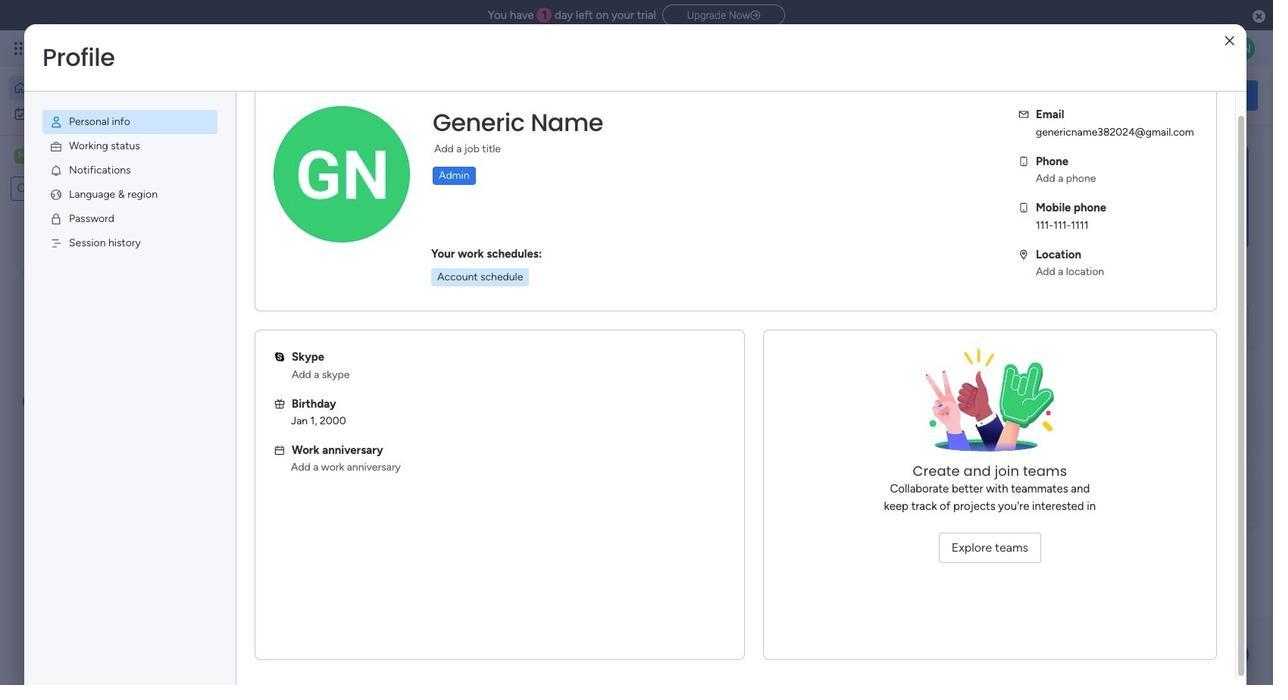 Task type: locate. For each thing, give the bounding box(es) containing it.
option up workspace selection element
[[9, 102, 184, 126]]

1 horizontal spatial component image
[[503, 331, 517, 344]]

working status image
[[49, 139, 63, 153]]

option
[[9, 76, 184, 100], [9, 102, 184, 126]]

menu item
[[42, 110, 218, 134], [42, 134, 218, 158], [42, 158, 218, 183], [42, 183, 218, 207], [42, 207, 218, 231], [42, 231, 218, 255]]

dapulse rightstroke image
[[750, 10, 760, 21]]

workspace image
[[259, 488, 296, 524]]

2 component image from the left
[[503, 331, 517, 344]]

1 option from the top
[[9, 76, 184, 100]]

Search in workspace field
[[32, 180, 108, 197]]

3 menu item from the top
[[42, 158, 218, 183]]

component image for 2nd public board image
[[503, 331, 517, 344]]

1 horizontal spatial public board image
[[503, 307, 520, 324]]

1 horizontal spatial add to favorites image
[[702, 307, 717, 322]]

close recently visited image
[[234, 154, 252, 172]]

option up personal info icon at the top left of the page
[[9, 76, 184, 100]]

open update feed (inbox) image
[[234, 391, 252, 409]]

notifications image
[[49, 164, 63, 177]]

0 horizontal spatial add to favorites image
[[452, 307, 467, 322]]

2 menu item from the top
[[42, 134, 218, 158]]

no teams image
[[914, 349, 1066, 462]]

2 option from the top
[[9, 102, 184, 126]]

workspace image
[[14, 148, 30, 164]]

4 menu item from the top
[[42, 183, 218, 207]]

public board image
[[253, 307, 270, 324], [503, 307, 520, 324]]

generic name image
[[1231, 36, 1255, 61]]

0 horizontal spatial component image
[[253, 331, 267, 344]]

v2 bolt switch image
[[1161, 87, 1170, 103]]

0 vertical spatial option
[[9, 76, 184, 100]]

1 add to favorites image from the left
[[452, 307, 467, 322]]

close my workspaces image
[[234, 442, 252, 461]]

add to favorites image
[[452, 307, 467, 322], [702, 307, 717, 322]]

None field
[[429, 107, 607, 139]]

1 vertical spatial option
[[9, 102, 184, 126]]

0 horizontal spatial public board image
[[253, 307, 270, 324]]

component image
[[253, 331, 267, 344], [503, 331, 517, 344]]

add to favorites image for 2nd public board image
[[702, 307, 717, 322]]

2 add to favorites image from the left
[[702, 307, 717, 322]]

1 component image from the left
[[253, 331, 267, 344]]



Task type: describe. For each thing, give the bounding box(es) containing it.
workspace selection element
[[14, 147, 127, 167]]

2 public board image from the left
[[503, 307, 520, 324]]

1 public board image from the left
[[253, 307, 270, 324]]

add to favorites image for second public board image from the right
[[452, 307, 467, 322]]

dapulse close image
[[1253, 9, 1266, 24]]

component image for second public board image from the right
[[253, 331, 267, 344]]

templates image image
[[1044, 145, 1244, 249]]

clear search image
[[110, 181, 125, 196]]

session history image
[[49, 236, 63, 250]]

password image
[[49, 212, 63, 226]]

language & region image
[[49, 188, 63, 202]]

getting started element
[[1031, 392, 1258, 453]]

6 menu item from the top
[[42, 231, 218, 255]]

help center element
[[1031, 465, 1258, 526]]

v2 user feedback image
[[1043, 87, 1054, 104]]

5 menu item from the top
[[42, 207, 218, 231]]

menu menu
[[24, 92, 236, 274]]

close image
[[1225, 35, 1234, 47]]

quick search results list box
[[234, 172, 994, 373]]

personal info image
[[49, 115, 63, 129]]

1 menu item from the top
[[42, 110, 218, 134]]

select product image
[[14, 41, 29, 56]]



Task type: vqa. For each thing, say whether or not it's contained in the screenshot.
component image
yes



